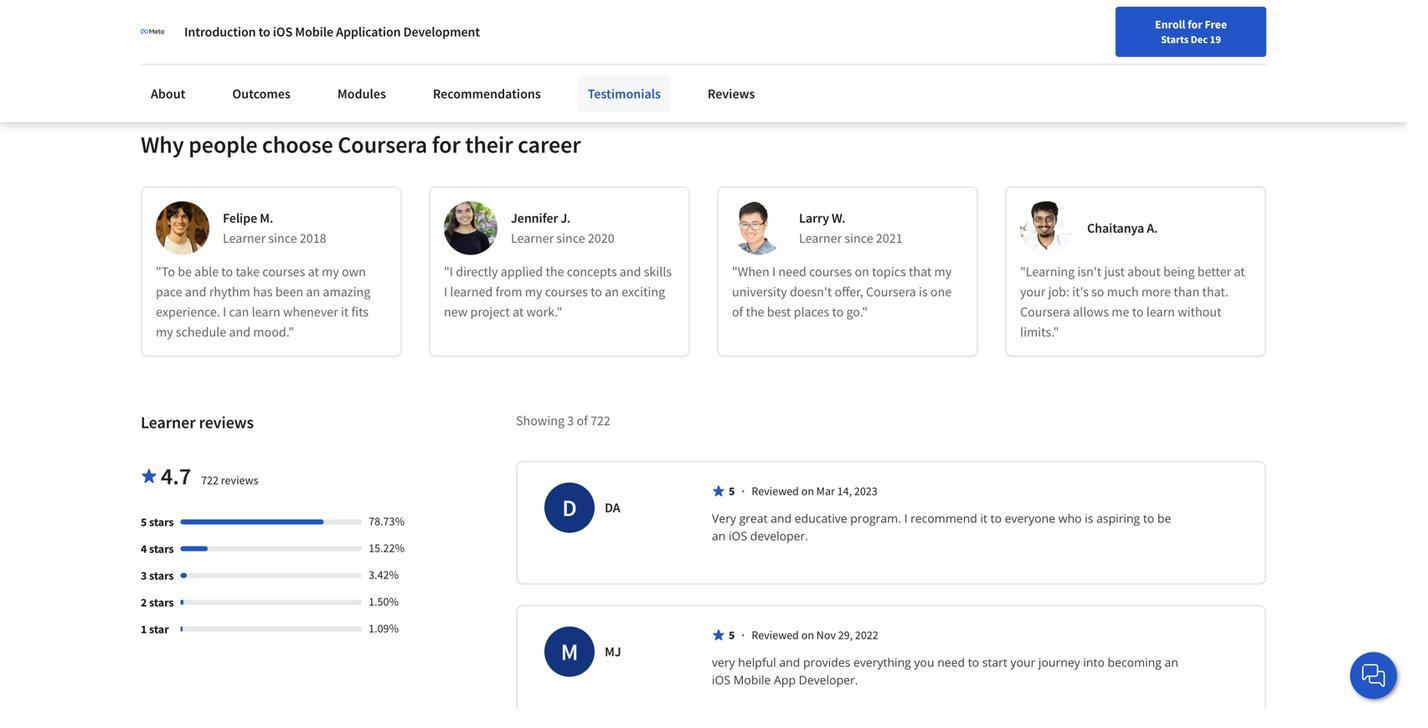 Task type: locate. For each thing, give the bounding box(es) containing it.
learner inside larry w. learner since 2021
[[799, 230, 842, 247]]

the inside "i directly applied the concepts and skills i learned from my courses to an exciting new project at work."
[[546, 263, 564, 280]]

since down "j."
[[557, 230, 585, 247]]

exciting
[[622, 283, 665, 300]]

and up the app
[[779, 655, 800, 670]]

start
[[982, 655, 1008, 670]]

8
[[185, 26, 191, 41]]

your inside very helpful and provides everything you need to start your journey into becoming an ios mobile app developer.
[[1011, 655, 1036, 670]]

stars for 4 stars
[[149, 541, 174, 557]]

0 horizontal spatial since
[[268, 230, 297, 247]]

w.
[[832, 210, 846, 226]]

who
[[1059, 510, 1082, 526]]

to right me
[[1132, 304, 1144, 320]]

courses
[[262, 263, 305, 280], [809, 263, 852, 280], [545, 283, 588, 300]]

0 vertical spatial it
[[341, 304, 349, 320]]

3 since from the left
[[845, 230, 873, 247]]

i down "i
[[444, 283, 448, 300]]

1 vertical spatial for
[[432, 130, 461, 159]]

need inside "when i need courses on topics that my university doesn't offer, coursera is one of the best places to go."
[[779, 263, 807, 280]]

outcomes link
[[222, 75, 301, 112]]

0 vertical spatial 3
[[567, 412, 574, 429]]

None search field
[[239, 10, 641, 44]]

1 vertical spatial it
[[981, 510, 988, 526]]

reviews
[[199, 412, 254, 433], [221, 473, 258, 488]]

about link
[[141, 75, 196, 112]]

3 stars from the top
[[149, 568, 174, 583]]

reviews right 4.7
[[221, 473, 258, 488]]

0 horizontal spatial 3
[[141, 568, 147, 583]]

0 vertical spatial 5
[[729, 484, 735, 499]]

courses up offer,
[[809, 263, 852, 280]]

1 horizontal spatial of
[[732, 304, 743, 320]]

learn inside "to be able to take courses at my own pace and rhythm has been an amazing experience. i can learn whenever it fits my schedule and mood."
[[252, 304, 280, 320]]

since inside jennifer j. learner since 2020
[[557, 230, 585, 247]]

it inside very great and educative program. i recommend it to everyone who is aspiring to be an ios developer.
[[981, 510, 988, 526]]

jennifer j. learner since 2020
[[511, 210, 615, 247]]

1.50%
[[369, 594, 399, 609]]

1 vertical spatial reviewed
[[752, 628, 799, 643]]

modules link
[[327, 75, 396, 112]]

1 vertical spatial is
[[1085, 510, 1094, 526]]

0 horizontal spatial need
[[779, 263, 807, 280]]

my up the one
[[934, 263, 952, 280]]

2 horizontal spatial since
[[845, 230, 873, 247]]

1 vertical spatial the
[[746, 304, 764, 320]]

i right program.
[[904, 510, 908, 526]]

j.
[[561, 210, 571, 226]]

i left can
[[223, 304, 226, 320]]

why people choose coursera for their career
[[141, 130, 581, 159]]

14,
[[837, 484, 852, 499]]

stars right 4
[[149, 541, 174, 557]]

pace
[[156, 283, 182, 300]]

career
[[518, 130, 581, 159]]

722
[[591, 412, 611, 429], [201, 473, 219, 488]]

be
[[178, 263, 192, 280], [1158, 510, 1171, 526]]

courses inside "i directly applied the concepts and skills i learned from my courses to an exciting new project at work."
[[545, 283, 588, 300]]

0 horizontal spatial courses
[[262, 263, 305, 280]]

to left go."
[[832, 304, 844, 320]]

larry
[[799, 210, 829, 226]]

an inside "i directly applied the concepts and skills i learned from my courses to an exciting new project at work."
[[605, 283, 619, 300]]

1 horizontal spatial is
[[1085, 510, 1094, 526]]

2 horizontal spatial coursera
[[1020, 304, 1070, 320]]

4 stars from the top
[[149, 595, 174, 610]]

2 stars from the top
[[149, 541, 174, 557]]

learner down felipe
[[223, 230, 266, 247]]

your inside "learning isn't just about being better at your job: it's so much more than that. coursera allows me to learn without limits."
[[1020, 283, 1046, 300]]

on left nov
[[801, 628, 814, 643]]

1 vertical spatial 722
[[201, 473, 219, 488]]

0 vertical spatial be
[[178, 263, 192, 280]]

dec
[[1191, 33, 1208, 46]]

1 horizontal spatial coursera
[[866, 283, 916, 300]]

since for w.
[[845, 230, 873, 247]]

one
[[931, 283, 952, 300]]

1 horizontal spatial more
[[1142, 283, 1171, 300]]

1 vertical spatial on
[[801, 484, 814, 499]]

an inside very great and educative program. i recommend it to everyone who is aspiring to be an ios developer.
[[712, 528, 726, 544]]

people
[[189, 130, 258, 159]]

at inside "learning isn't just about being better at your job: it's so much more than that. coursera allows me to learn without limits."
[[1234, 263, 1245, 280]]

learned
[[450, 283, 493, 300]]

for inside "enroll for free starts dec 19"
[[1188, 17, 1203, 32]]

0 horizontal spatial more
[[193, 26, 220, 41]]

at right better
[[1234, 263, 1245, 280]]

3 stars
[[141, 568, 174, 583]]

is left the one
[[919, 283, 928, 300]]

2023
[[854, 484, 878, 499]]

1 stars from the top
[[149, 515, 174, 530]]

0 vertical spatial need
[[779, 263, 807, 280]]

your right start
[[1011, 655, 1036, 670]]

3.42%
[[369, 567, 399, 582]]

been
[[275, 283, 303, 300]]

0 horizontal spatial the
[[546, 263, 564, 280]]

1 horizontal spatial for
[[1188, 17, 1203, 32]]

2 vertical spatial coursera
[[1020, 304, 1070, 320]]

it's
[[1072, 283, 1089, 300]]

coursera down "modules" link
[[338, 130, 427, 159]]

4 stars
[[141, 541, 174, 557]]

and down can
[[229, 324, 251, 340]]

limits."
[[1020, 324, 1059, 340]]

more
[[193, 26, 220, 41], [1142, 283, 1171, 300]]

your down "learning
[[1020, 283, 1046, 300]]

0 horizontal spatial at
[[308, 263, 319, 280]]

fits
[[351, 304, 369, 320]]

learner down larry
[[799, 230, 842, 247]]

learn down has
[[252, 304, 280, 320]]

the inside "when i need courses on topics that my university doesn't offer, coursera is one of the best places to go."
[[746, 304, 764, 320]]

my down experience.
[[156, 324, 173, 340]]

1 horizontal spatial at
[[513, 304, 524, 320]]

since down w.
[[845, 230, 873, 247]]

at down 2018
[[308, 263, 319, 280]]

more right 8
[[193, 26, 220, 41]]

2 vertical spatial on
[[801, 628, 814, 643]]

coursera up limits."
[[1020, 304, 1070, 320]]

amazing
[[323, 283, 371, 300]]

coursera down topics on the right top of the page
[[866, 283, 916, 300]]

learn inside "learning isn't just about being better at your job: it's so much more than that. coursera allows me to learn without limits."
[[1147, 304, 1175, 320]]

"to
[[156, 263, 175, 280]]

0 vertical spatial reviews
[[199, 412, 254, 433]]

i right ""when"
[[772, 263, 776, 280]]

0 vertical spatial your
[[1020, 283, 1046, 300]]

since down m. at the left of page
[[268, 230, 297, 247]]

mobile
[[295, 23, 333, 40], [734, 672, 771, 688]]

doesn't
[[790, 283, 832, 300]]

learner inside jennifer j. learner since 2020
[[511, 230, 554, 247]]

showing 3 of 722
[[516, 412, 611, 429]]

and up exciting
[[620, 263, 641, 280]]

be right "to
[[178, 263, 192, 280]]

coursera inside "learning isn't just about being better at your job: it's so much more than that. coursera allows me to learn without limits."
[[1020, 304, 1070, 320]]

the down the university
[[746, 304, 764, 320]]

stars right 2
[[149, 595, 174, 610]]

2 horizontal spatial at
[[1234, 263, 1245, 280]]

at inside "to be able to take courses at my own pace and rhythm has been an amazing experience. i can learn whenever it fits my schedule and mood."
[[308, 263, 319, 280]]

29,
[[838, 628, 853, 643]]

than
[[1174, 283, 1200, 300]]

stars down 4 stars
[[149, 568, 174, 583]]

1 vertical spatial reviews
[[221, 473, 258, 488]]

1 horizontal spatial be
[[1158, 510, 1171, 526]]

need right the you
[[938, 655, 965, 670]]

be right the aspiring
[[1158, 510, 1171, 526]]

2 reviewed from the top
[[752, 628, 799, 643]]

2 learn from the left
[[1147, 304, 1175, 320]]

0 horizontal spatial be
[[178, 263, 192, 280]]

reviewed on mar 14, 2023
[[752, 484, 878, 499]]

testimonials link
[[578, 75, 671, 112]]

1 vertical spatial ios
[[729, 528, 747, 544]]

3 right the showing
[[567, 412, 574, 429]]

an up whenever
[[306, 283, 320, 300]]

directly
[[456, 263, 498, 280]]

i inside very great and educative program. i recommend it to everyone who is aspiring to be an ios developer.
[[904, 510, 908, 526]]

1 vertical spatial need
[[938, 655, 965, 670]]

0 horizontal spatial mobile
[[295, 23, 333, 40]]

2 vertical spatial 5
[[729, 628, 735, 643]]

0 horizontal spatial coursera
[[338, 130, 427, 159]]

be inside "to be able to take courses at my own pace and rhythm has been an amazing experience. i can learn whenever it fits my schedule and mood."
[[178, 263, 192, 280]]

ios inside very great and educative program. i recommend it to everyone who is aspiring to be an ios developer.
[[729, 528, 747, 544]]

for left "their"
[[432, 130, 461, 159]]

reviews up 722 reviews on the bottom of the page
[[199, 412, 254, 433]]

learner reviews
[[141, 412, 254, 433]]

1 horizontal spatial the
[[746, 304, 764, 320]]

courses up been
[[262, 263, 305, 280]]

whenever
[[283, 304, 338, 320]]

since
[[268, 230, 297, 247], [557, 230, 585, 247], [845, 230, 873, 247]]

coursera inside "when i need courses on topics that my university doesn't offer, coursera is one of the best places to go."
[[866, 283, 916, 300]]

0 vertical spatial on
[[855, 263, 869, 280]]

stars up 4 stars
[[149, 515, 174, 530]]

0 horizontal spatial it
[[341, 304, 349, 320]]

recommendations link
[[423, 75, 551, 112]]

"i
[[444, 263, 453, 280]]

since inside "felipe m. learner since 2018"
[[268, 230, 297, 247]]

the
[[546, 263, 564, 280], [746, 304, 764, 320]]

everyone
[[1005, 510, 1056, 526]]

show
[[154, 26, 183, 41]]

1 star
[[141, 622, 169, 637]]

on for m
[[801, 628, 814, 643]]

722 right the showing
[[591, 412, 611, 429]]

1 since from the left
[[268, 230, 297, 247]]

1 vertical spatial of
[[577, 412, 588, 429]]

mj
[[605, 644, 621, 660]]

it inside "to be able to take courses at my own pace and rhythm has been an amazing experience. i can learn whenever it fits my schedule and mood."
[[341, 304, 349, 320]]

it right recommend
[[981, 510, 988, 526]]

more down "about"
[[1142, 283, 1171, 300]]

0 vertical spatial of
[[732, 304, 743, 320]]

2 since from the left
[[557, 230, 585, 247]]

1 horizontal spatial 722
[[591, 412, 611, 429]]

and
[[620, 263, 641, 280], [185, 283, 207, 300], [229, 324, 251, 340], [771, 510, 792, 526], [779, 655, 800, 670]]

chaitanya
[[1087, 220, 1144, 237]]

an right becoming
[[1165, 655, 1179, 670]]

on inside "when i need courses on topics that my university doesn't offer, coursera is one of the best places to go."
[[855, 263, 869, 280]]

0 horizontal spatial learn
[[252, 304, 280, 320]]

mobile down helpful
[[734, 672, 771, 688]]

0 vertical spatial for
[[1188, 17, 1203, 32]]

for up dec
[[1188, 17, 1203, 32]]

need up doesn't
[[779, 263, 807, 280]]

reviewed up helpful
[[752, 628, 799, 643]]

0 horizontal spatial is
[[919, 283, 928, 300]]

15.22%
[[369, 541, 405, 556]]

1 vertical spatial coursera
[[866, 283, 916, 300]]

mar
[[817, 484, 835, 499]]

very
[[712, 510, 736, 526]]

just
[[1104, 263, 1125, 280]]

1 vertical spatial your
[[1011, 655, 1036, 670]]

introduction
[[184, 23, 256, 40]]

me
[[1112, 304, 1130, 320]]

reviewed up the great
[[752, 484, 799, 499]]

testimonials
[[588, 85, 661, 102]]

of right the showing
[[577, 412, 588, 429]]

at down 'from' on the left of the page
[[513, 304, 524, 320]]

1 horizontal spatial mobile
[[734, 672, 771, 688]]

2 vertical spatial ios
[[712, 672, 731, 688]]

since for m.
[[268, 230, 297, 247]]

into
[[1083, 655, 1105, 670]]

1 horizontal spatial learn
[[1147, 304, 1175, 320]]

becoming
[[1108, 655, 1162, 670]]

m.
[[260, 210, 273, 226]]

an down very
[[712, 528, 726, 544]]

it left the fits
[[341, 304, 349, 320]]

an
[[306, 283, 320, 300], [605, 283, 619, 300], [712, 528, 726, 544], [1165, 655, 1179, 670]]

and inside very helpful and provides everything you need to start your journey into becoming an ios mobile app developer.
[[779, 655, 800, 670]]

5
[[729, 484, 735, 499], [141, 515, 147, 530], [729, 628, 735, 643]]

0 vertical spatial reviewed
[[752, 484, 799, 499]]

since for j.
[[557, 230, 585, 247]]

mood."
[[253, 324, 294, 340]]

"learning
[[1020, 263, 1075, 280]]

to inside "i directly applied the concepts and skills i learned from my courses to an exciting new project at work."
[[591, 283, 602, 300]]

my left own
[[322, 263, 339, 280]]

0 vertical spatial the
[[546, 263, 564, 280]]

a.
[[1147, 220, 1158, 237]]

3 down 4
[[141, 568, 147, 583]]

1 horizontal spatial it
[[981, 510, 988, 526]]

program.
[[850, 510, 901, 526]]

best
[[767, 304, 791, 320]]

great
[[739, 510, 768, 526]]

since inside larry w. learner since 2021
[[845, 230, 873, 247]]

0 horizontal spatial 722
[[201, 473, 219, 488]]

0 horizontal spatial for
[[432, 130, 461, 159]]

1 horizontal spatial courses
[[545, 283, 588, 300]]

my up work."
[[525, 283, 542, 300]]

1 horizontal spatial since
[[557, 230, 585, 247]]

to down concepts
[[591, 283, 602, 300]]

is inside "when i need courses on topics that my university doesn't offer, coursera is one of the best places to go."
[[919, 283, 928, 300]]

an down concepts
[[605, 283, 619, 300]]

1 reviewed from the top
[[752, 484, 799, 499]]

learn down the than
[[1147, 304, 1175, 320]]

1 vertical spatial be
[[1158, 510, 1171, 526]]

my
[[322, 263, 339, 280], [934, 263, 952, 280], [525, 283, 542, 300], [156, 324, 173, 340]]

to left start
[[968, 655, 979, 670]]

places
[[794, 304, 829, 320]]

to up rhythm
[[221, 263, 233, 280]]

learner for jennifer
[[511, 230, 554, 247]]

to inside very helpful and provides everything you need to start your journey into becoming an ios mobile app developer.
[[968, 655, 979, 670]]

the right applied
[[546, 263, 564, 280]]

0 vertical spatial 722
[[591, 412, 611, 429]]

722 right 4.7
[[201, 473, 219, 488]]

0 vertical spatial more
[[193, 26, 220, 41]]

2 horizontal spatial courses
[[809, 263, 852, 280]]

and up developer.
[[771, 510, 792, 526]]

1 learn from the left
[[252, 304, 280, 320]]

mobile left application
[[295, 23, 333, 40]]

learner
[[223, 230, 266, 247], [511, 230, 554, 247], [799, 230, 842, 247], [141, 412, 196, 433]]

i
[[772, 263, 776, 280], [444, 283, 448, 300], [223, 304, 226, 320], [904, 510, 908, 526]]

1 vertical spatial mobile
[[734, 672, 771, 688]]

need inside very helpful and provides everything you need to start your journey into becoming an ios mobile app developer.
[[938, 655, 965, 670]]

is right "who"
[[1085, 510, 1094, 526]]

courses up work."
[[545, 283, 588, 300]]

learner down jennifer
[[511, 230, 554, 247]]

of down the university
[[732, 304, 743, 320]]

m
[[561, 637, 578, 667]]

0 vertical spatial coursera
[[338, 130, 427, 159]]

1 horizontal spatial need
[[938, 655, 965, 670]]

learner inside "felipe m. learner since 2018"
[[223, 230, 266, 247]]

1 vertical spatial more
[[1142, 283, 1171, 300]]

your
[[1020, 283, 1046, 300], [1011, 655, 1036, 670]]

2021
[[876, 230, 903, 247]]

reviewed
[[752, 484, 799, 499], [752, 628, 799, 643]]

ios
[[273, 23, 293, 40], [729, 528, 747, 544], [712, 672, 731, 688]]

jennifer
[[511, 210, 558, 226]]

learn for more
[[1147, 304, 1175, 320]]

0 vertical spatial is
[[919, 283, 928, 300]]

on up offer,
[[855, 263, 869, 280]]

on left mar at the bottom of the page
[[801, 484, 814, 499]]



Task type: describe. For each thing, give the bounding box(es) containing it.
concepts
[[567, 263, 617, 280]]

0 horizontal spatial of
[[577, 412, 588, 429]]

provides
[[803, 655, 851, 670]]

felipe m. learner since 2018
[[223, 210, 326, 247]]

an inside "to be able to take courses at my own pace and rhythm has been an amazing experience. i can learn whenever it fits my schedule and mood."
[[306, 283, 320, 300]]

very
[[712, 655, 735, 670]]

"i directly applied the concepts and skills i learned from my courses to an exciting new project at work."
[[444, 263, 672, 320]]

1 vertical spatial 3
[[141, 568, 147, 583]]

1
[[141, 622, 147, 637]]

being
[[1164, 263, 1195, 280]]

go."
[[846, 304, 868, 320]]

isn't
[[1078, 263, 1102, 280]]

collection element
[[131, 0, 1277, 76]]

reviews for 722 reviews
[[221, 473, 258, 488]]

reviewed for m
[[752, 628, 799, 643]]

nov
[[817, 628, 836, 643]]

introduction to ios mobile application development
[[184, 23, 480, 40]]

courses inside "to be able to take courses at my own pace and rhythm has been an amazing experience. i can learn whenever it fits my schedule and mood."
[[262, 263, 305, 280]]

an inside very helpful and provides everything you need to start your journey into becoming an ios mobile app developer.
[[1165, 655, 1179, 670]]

"when i need courses on topics that my university doesn't offer, coursera is one of the best places to go."
[[732, 263, 952, 320]]

i inside "i directly applied the concepts and skills i learned from my courses to an exciting new project at work."
[[444, 283, 448, 300]]

0 vertical spatial ios
[[273, 23, 293, 40]]

my inside "when i need courses on topics that my university doesn't offer, coursera is one of the best places to go."
[[934, 263, 952, 280]]

that
[[909, 263, 932, 280]]

show 8 more button
[[141, 19, 233, 49]]

development
[[403, 23, 480, 40]]

i inside "when i need courses on topics that my university doesn't offer, coursera is one of the best places to go."
[[772, 263, 776, 280]]

project
[[470, 304, 510, 320]]

meta image
[[141, 20, 164, 44]]

reviewed on nov 29, 2022
[[752, 628, 879, 643]]

felipe
[[223, 210, 257, 226]]

stars for 5 stars
[[149, 515, 174, 530]]

chat with us image
[[1360, 663, 1387, 689]]

ios inside very helpful and provides everything you need to start your journey into becoming an ios mobile app developer.
[[712, 672, 731, 688]]

and up experience.
[[185, 283, 207, 300]]

able
[[194, 263, 219, 280]]

to inside "to be able to take courses at my own pace and rhythm has been an amazing experience. i can learn whenever it fits my schedule and mood."
[[221, 263, 233, 280]]

developer.
[[799, 672, 858, 688]]

you
[[914, 655, 935, 670]]

much
[[1107, 283, 1139, 300]]

is inside very great and educative program. i recommend it to everyone who is aspiring to be an ios developer.
[[1085, 510, 1094, 526]]

showing
[[516, 412, 565, 429]]

recommend
[[911, 510, 977, 526]]

learner for felipe
[[223, 230, 266, 247]]

enroll
[[1155, 17, 1186, 32]]

own
[[342, 263, 366, 280]]

and inside very great and educative program. i recommend it to everyone who is aspiring to be an ios developer.
[[771, 510, 792, 526]]

to inside "when i need courses on topics that my university doesn't offer, coursera is one of the best places to go."
[[832, 304, 844, 320]]

to inside "learning isn't just about being better at your job: it's so much more than that. coursera allows me to learn without limits."
[[1132, 304, 1144, 320]]

0 vertical spatial mobile
[[295, 23, 333, 40]]

learner up 4.7
[[141, 412, 196, 433]]

about
[[151, 85, 185, 102]]

stars for 2 stars
[[149, 595, 174, 610]]

and inside "i directly applied the concepts and skills i learned from my courses to an exciting new project at work."
[[620, 263, 641, 280]]

outcomes
[[232, 85, 291, 102]]

reviews for learner reviews
[[199, 412, 254, 433]]

work."
[[526, 304, 563, 320]]

reviewed for d
[[752, 484, 799, 499]]

to right introduction
[[259, 23, 270, 40]]

without
[[1178, 304, 1222, 320]]

better
[[1198, 263, 1231, 280]]

learner for larry
[[799, 230, 842, 247]]

"learning isn't just about being better at your job: it's so much more than that. coursera allows me to learn without limits."
[[1020, 263, 1245, 340]]

on for d
[[801, 484, 814, 499]]

has
[[253, 283, 273, 300]]

larry w. learner since 2021
[[799, 210, 903, 247]]

1 horizontal spatial 3
[[567, 412, 574, 429]]

modules
[[337, 85, 386, 102]]

very great and educative program. i recommend it to everyone who is aspiring to be an ios developer.
[[712, 510, 1174, 544]]

developer.
[[750, 528, 808, 544]]

about
[[1128, 263, 1161, 280]]

choose
[[262, 130, 333, 159]]

reviews link
[[698, 75, 765, 112]]

mobile inside very helpful and provides everything you need to start your journey into becoming an ios mobile app developer.
[[734, 672, 771, 688]]

schedule
[[176, 324, 226, 340]]

star
[[149, 622, 169, 637]]

of inside "when i need courses on topics that my university doesn't offer, coursera is one of the best places to go."
[[732, 304, 743, 320]]

learn for has
[[252, 304, 280, 320]]

enroll for free starts dec 19
[[1155, 17, 1227, 46]]

"to be able to take courses at my own pace and rhythm has been an amazing experience. i can learn whenever it fits my schedule and mood."
[[156, 263, 371, 340]]

show notifications image
[[1181, 21, 1201, 41]]

4
[[141, 541, 147, 557]]

english button
[[1056, 0, 1157, 54]]

offer,
[[835, 283, 863, 300]]

5 for d
[[729, 484, 735, 499]]

application
[[336, 23, 401, 40]]

everything
[[854, 655, 911, 670]]

i inside "to be able to take courses at my own pace and rhythm has been an amazing experience. i can learn whenever it fits my schedule and mood."
[[223, 304, 226, 320]]

experience.
[[156, 304, 220, 320]]

at for courses
[[308, 263, 319, 280]]

helpful
[[738, 655, 776, 670]]

stars for 3 stars
[[149, 568, 174, 583]]

19
[[1210, 33, 1221, 46]]

da
[[605, 500, 620, 516]]

at for better
[[1234, 263, 1245, 280]]

my inside "i directly applied the concepts and skills i learned from my courses to an exciting new project at work."
[[525, 283, 542, 300]]

78.73%
[[369, 514, 405, 529]]

take
[[236, 263, 260, 280]]

to right the aspiring
[[1143, 510, 1155, 526]]

topics
[[872, 263, 906, 280]]

that.
[[1202, 283, 1229, 300]]

at inside "i directly applied the concepts and skills i learned from my courses to an exciting new project at work."
[[513, 304, 524, 320]]

job:
[[1048, 283, 1070, 300]]

aspiring
[[1097, 510, 1140, 526]]

4.7
[[161, 461, 191, 491]]

why
[[141, 130, 184, 159]]

app
[[774, 672, 796, 688]]

5 stars
[[141, 515, 174, 530]]

1 vertical spatial 5
[[141, 515, 147, 530]]

more inside "learning isn't just about being better at your job: it's so much more than that. coursera allows me to learn without limits."
[[1142, 283, 1171, 300]]

courses inside "when i need courses on topics that my university doesn't offer, coursera is one of the best places to go."
[[809, 263, 852, 280]]

more inside button
[[193, 26, 220, 41]]

to left 'everyone'
[[991, 510, 1002, 526]]

5 for m
[[729, 628, 735, 643]]

show 8 more
[[154, 26, 220, 41]]

their
[[465, 130, 513, 159]]

d
[[562, 493, 577, 523]]

be inside very great and educative program. i recommend it to everyone who is aspiring to be an ios developer.
[[1158, 510, 1171, 526]]



Task type: vqa. For each thing, say whether or not it's contained in the screenshot.
the Ruby Anderson popup button
no



